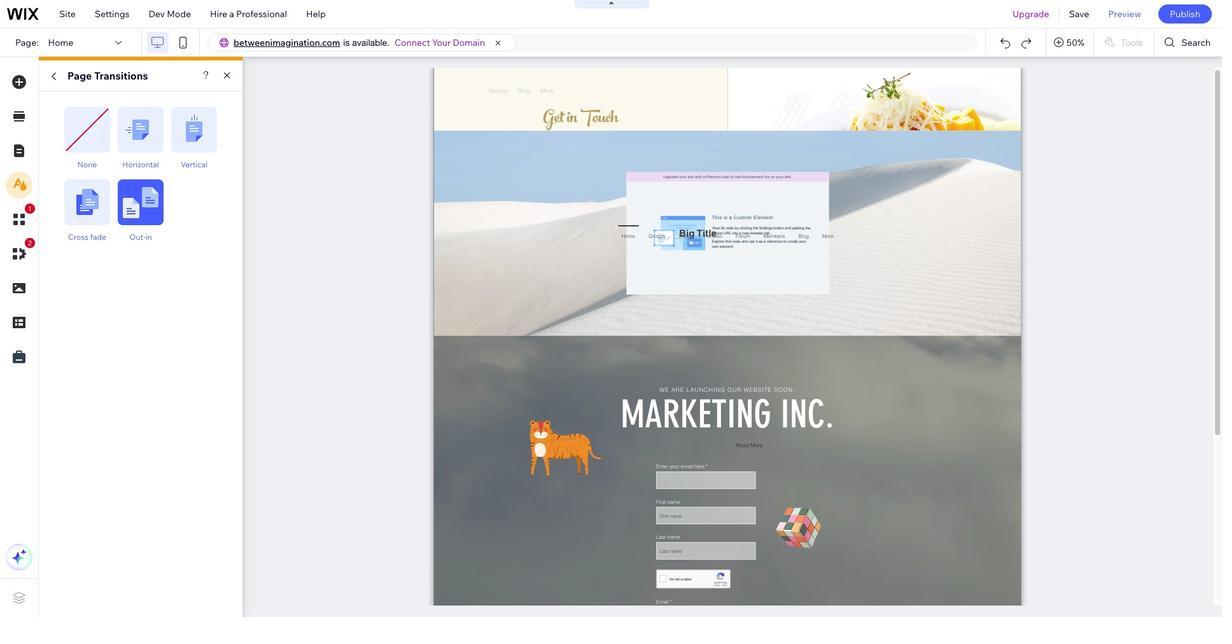 Task type: locate. For each thing, give the bounding box(es) containing it.
connect
[[395, 37, 430, 48]]

50% button
[[1047, 29, 1094, 57]]

2 button
[[6, 238, 35, 268]]

domain
[[453, 37, 485, 48]]

tools button
[[1095, 29, 1155, 57]]

site
[[59, 8, 76, 20]]

dev mode
[[149, 8, 191, 20]]

upgrade
[[1013, 8, 1050, 20]]

home
[[48, 37, 73, 48]]

settings
[[95, 8, 130, 20]]

horizontal
[[122, 160, 159, 169]]

in
[[146, 232, 152, 242]]

2
[[28, 240, 32, 247]]

betweenimagination.com
[[234, 37, 340, 48]]

none
[[78, 160, 97, 169]]

tools
[[1122, 37, 1144, 48]]

1
[[28, 205, 32, 213]]

mode
[[167, 8, 191, 20]]

save
[[1070, 8, 1090, 20]]

publish
[[1171, 8, 1201, 20]]

is available. connect your domain
[[344, 37, 485, 48]]

a
[[229, 8, 234, 20]]

search button
[[1156, 29, 1223, 57]]

help
[[306, 8, 326, 20]]

50%
[[1067, 37, 1085, 48]]



Task type: vqa. For each thing, say whether or not it's contained in the screenshot.
TEAM
no



Task type: describe. For each thing, give the bounding box(es) containing it.
available.
[[352, 38, 390, 48]]

search
[[1182, 37, 1212, 48]]

page transitions
[[68, 69, 148, 82]]

dev
[[149, 8, 165, 20]]

out-in
[[129, 232, 152, 242]]

hire a professional
[[210, 8, 287, 20]]

1 button
[[6, 204, 35, 233]]

transitions
[[94, 69, 148, 82]]

hire
[[210, 8, 227, 20]]

cross fade
[[68, 232, 106, 242]]

vertical
[[181, 160, 208, 169]]

preview
[[1109, 8, 1142, 20]]

publish button
[[1159, 4, 1213, 24]]

professional
[[236, 8, 287, 20]]

is
[[344, 38, 350, 48]]

out-
[[129, 232, 146, 242]]

page
[[68, 69, 92, 82]]

cross
[[68, 232, 89, 242]]

fade
[[90, 232, 106, 242]]

save button
[[1060, 0, 1100, 28]]

preview button
[[1100, 0, 1152, 28]]

your
[[432, 37, 451, 48]]



